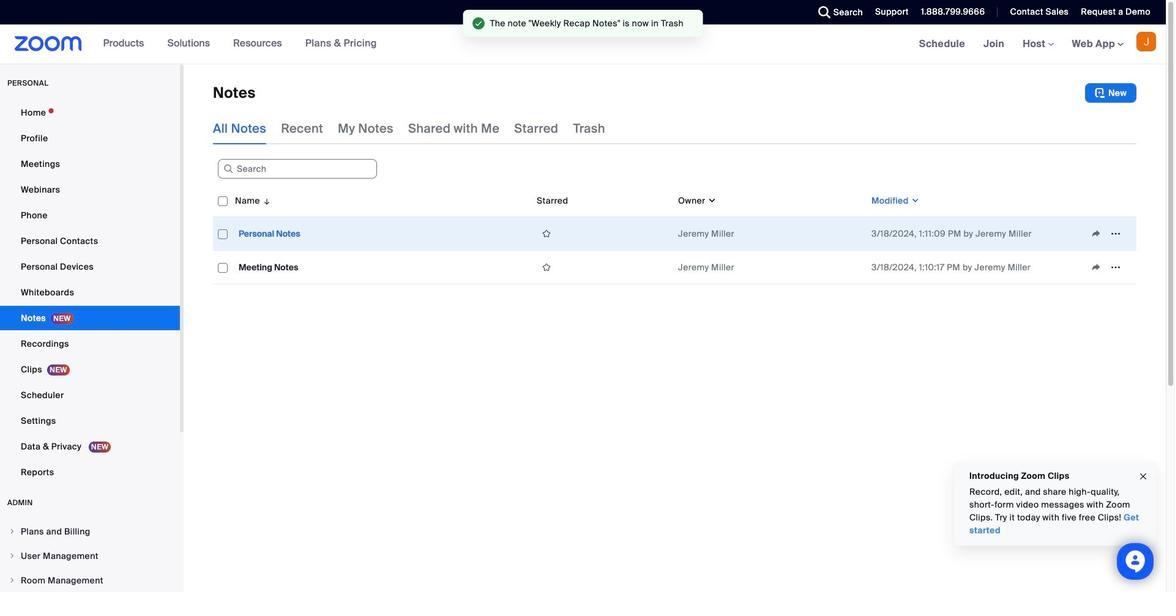 Task type: locate. For each thing, give the bounding box(es) containing it.
1 vertical spatial menu item
[[0, 545, 180, 568]]

right image
[[9, 528, 16, 536]]

meetings navigation
[[910, 24, 1166, 64]]

1 horizontal spatial down image
[[909, 195, 920, 207]]

profile picture image
[[1137, 32, 1157, 51]]

admin menu menu
[[0, 520, 180, 593]]

menu item
[[0, 520, 180, 544], [0, 545, 180, 568], [0, 569, 180, 593]]

1 vertical spatial right image
[[9, 577, 16, 585]]

2 share image from the top
[[1087, 262, 1106, 273]]

0 vertical spatial right image
[[9, 553, 16, 560]]

application
[[213, 185, 1146, 294], [537, 225, 669, 243], [1087, 225, 1132, 243], [537, 258, 669, 277], [1087, 258, 1132, 277]]

1 right image from the top
[[9, 553, 16, 560]]

0 horizontal spatial down image
[[706, 195, 717, 207]]

right image
[[9, 553, 16, 560], [9, 577, 16, 585]]

share image
[[1087, 228, 1106, 239], [1087, 262, 1106, 273]]

share image up more options for meeting notes image
[[1087, 228, 1106, 239]]

down image
[[706, 195, 717, 207], [909, 195, 920, 207]]

1 menu item from the top
[[0, 520, 180, 544]]

product information navigation
[[94, 24, 386, 64]]

share image down more options for personal notes image
[[1087, 262, 1106, 273]]

right image for third menu item from the top
[[9, 577, 16, 585]]

1 vertical spatial share image
[[1087, 262, 1106, 273]]

0 vertical spatial menu item
[[0, 520, 180, 544]]

0 vertical spatial share image
[[1087, 228, 1106, 239]]

1 share image from the top
[[1087, 228, 1106, 239]]

2 vertical spatial menu item
[[0, 569, 180, 593]]

tabs of all notes page tab list
[[213, 113, 605, 144]]

2 right image from the top
[[9, 577, 16, 585]]

banner
[[0, 24, 1166, 64]]

2 down image from the left
[[909, 195, 920, 207]]



Task type: describe. For each thing, give the bounding box(es) containing it.
Search text field
[[218, 159, 377, 179]]

2 menu item from the top
[[0, 545, 180, 568]]

right image for second menu item from the top
[[9, 553, 16, 560]]

personal menu menu
[[0, 100, 180, 486]]

zoom logo image
[[15, 36, 82, 51]]

3 menu item from the top
[[0, 569, 180, 593]]

arrow down image
[[260, 193, 271, 208]]

share image for more options for meeting notes image
[[1087, 262, 1106, 273]]

success image
[[473, 17, 485, 29]]

share image for more options for personal notes image
[[1087, 228, 1106, 239]]

more options for meeting notes image
[[1106, 262, 1126, 273]]

1 down image from the left
[[706, 195, 717, 207]]

more options for personal notes image
[[1106, 228, 1126, 239]]

close image
[[1139, 470, 1149, 484]]



Task type: vqa. For each thing, say whether or not it's contained in the screenshot.
1st THE SHARE icon from the bottom of the page
yes



